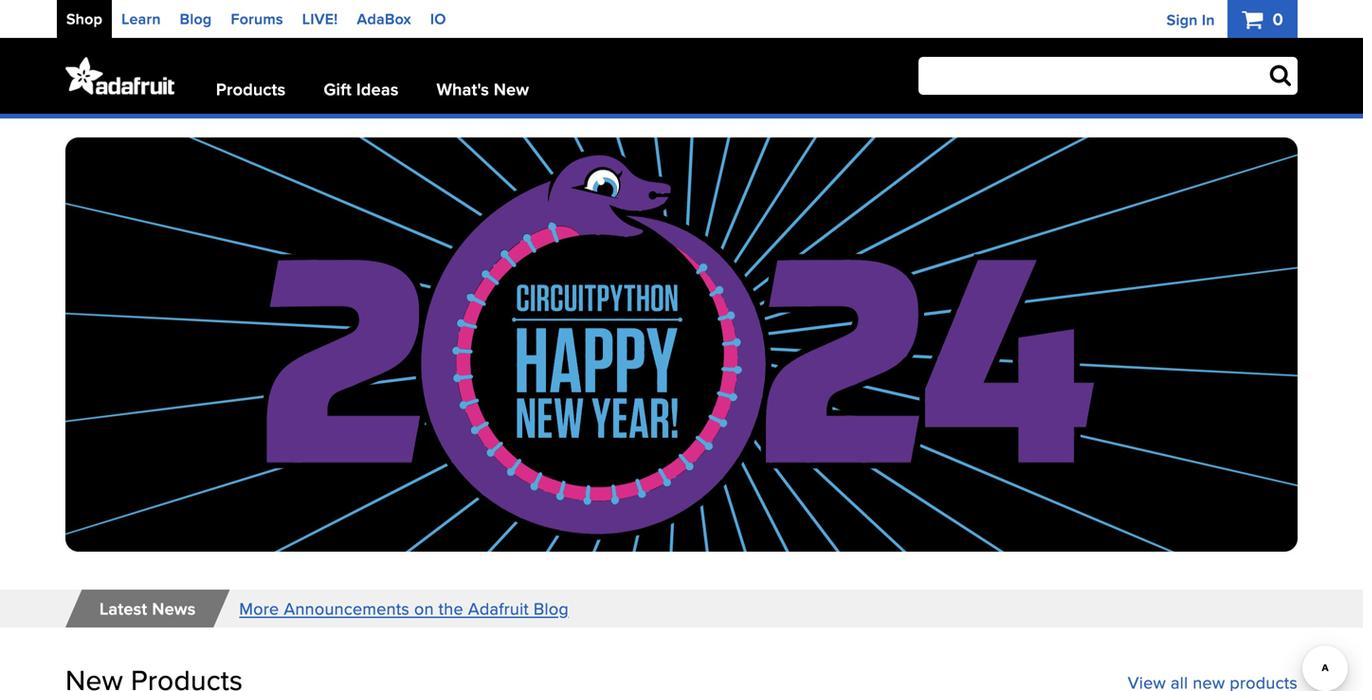 Task type: describe. For each thing, give the bounding box(es) containing it.
in
[[1203, 9, 1216, 31]]

shop
[[66, 8, 103, 30]]

latest news main content
[[0, 119, 1364, 691]]

gift ideas
[[324, 77, 399, 101]]

sign in link
[[1167, 9, 1216, 31]]

adabox link
[[357, 8, 411, 30]]

forums
[[231, 8, 283, 30]]

gift
[[324, 77, 352, 101]]

forums link
[[231, 8, 283, 30]]

latest news
[[100, 597, 196, 621]]

the
[[439, 597, 464, 621]]

gift ideas link
[[324, 77, 399, 101]]

shopping cart image
[[1243, 8, 1269, 31]]

io link
[[430, 8, 446, 30]]

live! link
[[302, 8, 338, 30]]

what's new
[[437, 77, 529, 101]]

live!
[[302, 8, 338, 30]]

search image
[[1271, 64, 1292, 86]]

what's
[[437, 77, 489, 101]]

learn link
[[122, 8, 161, 30]]

blog inside the latest news main content
[[534, 597, 569, 621]]

learn
[[122, 8, 161, 30]]

announcements
[[284, 597, 410, 621]]

more
[[239, 597, 279, 621]]



Task type: vqa. For each thing, say whether or not it's contained in the screenshot.
text box
yes



Task type: locate. For each thing, give the bounding box(es) containing it.
0 link
[[1243, 7, 1284, 31]]

new
[[494, 77, 529, 101]]

1 horizontal spatial blog
[[534, 597, 569, 621]]

ideas
[[357, 77, 399, 101]]

what's new link
[[437, 77, 529, 101]]

sign in
[[1167, 9, 1216, 31]]

circuitpython happy new year 2024. purple text against a background of a blue laser burst. blinka the snake forms the zero in 2024. image
[[65, 138, 1298, 552], [65, 138, 1298, 552]]

blog right adafruit
[[534, 597, 569, 621]]

more announcements on the adafruit blog
[[239, 597, 569, 621]]

None search field
[[887, 57, 1298, 95]]

shop link
[[66, 8, 103, 30]]

products
[[216, 77, 286, 101]]

0 horizontal spatial blog
[[180, 8, 212, 30]]

on
[[414, 597, 434, 621]]

blog
[[180, 8, 212, 30], [534, 597, 569, 621]]

io
[[430, 8, 446, 30]]

1 vertical spatial blog
[[534, 597, 569, 621]]

adabox
[[357, 8, 411, 30]]

blog link
[[180, 8, 212, 30]]

adafruit
[[468, 597, 529, 621]]

more announcements on the adafruit blog link
[[239, 597, 569, 621]]

products link
[[216, 77, 286, 101]]

0
[[1273, 7, 1284, 31]]

0 vertical spatial blog
[[180, 8, 212, 30]]

blog right learn
[[180, 8, 212, 30]]

sign
[[1167, 9, 1198, 31]]

None text field
[[919, 57, 1298, 95]]

adafruit logo image
[[65, 57, 175, 95]]



